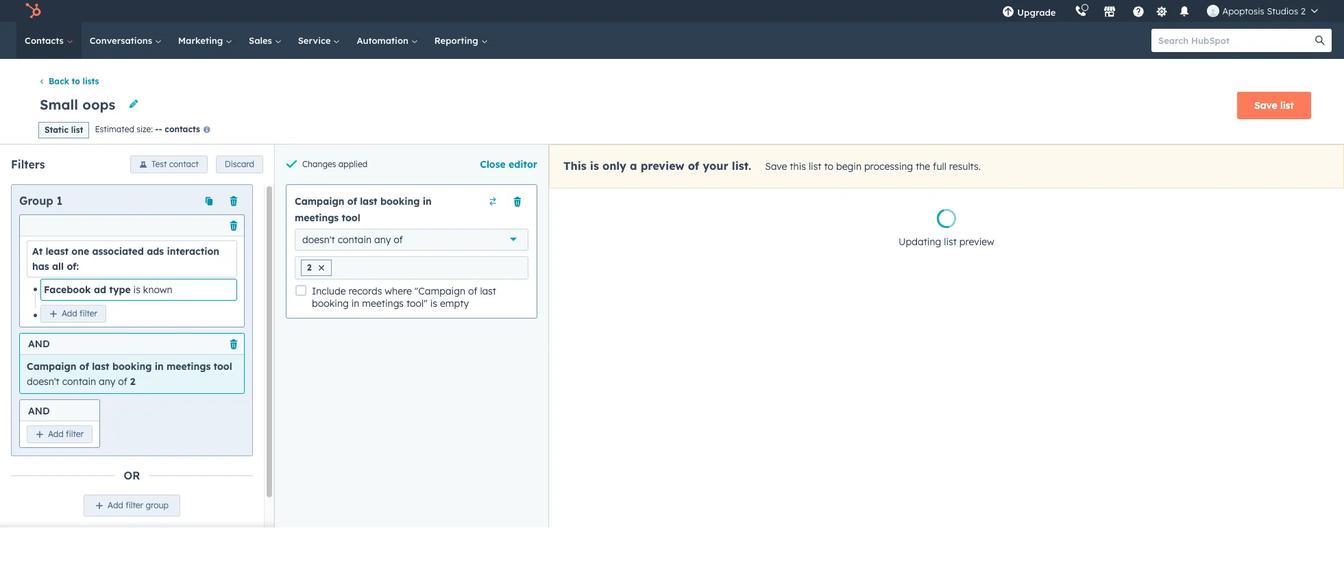 Task type: vqa. For each thing, say whether or not it's contained in the screenshot.
the left queues
no



Task type: describe. For each thing, give the bounding box(es) containing it.
ad
[[94, 284, 106, 296]]

ads
[[147, 245, 164, 258]]

marketplaces button
[[1096, 0, 1125, 22]]

automation link
[[349, 22, 426, 59]]

editor
[[509, 158, 538, 171]]

1 - from the left
[[155, 124, 159, 135]]

back
[[49, 76, 69, 87]]

filter for or
[[126, 501, 143, 511]]

booking inside include records where "campaign of last booking in meetings tool" is empty
[[312, 297, 349, 310]]

doesn't inside campaign of last booking in meetings tool doesn't contain any of 2
[[27, 376, 60, 388]]

page section element
[[0, 59, 1345, 144]]

any inside popup button
[[374, 234, 391, 246]]

of:
[[67, 260, 79, 273]]

add for and
[[48, 429, 64, 440]]

in inside include records where "campaign of last booking in meetings tool" is empty
[[352, 297, 360, 310]]

close image
[[319, 265, 324, 271]]

all
[[52, 260, 64, 273]]

include records where "campaign of last booking in meetings tool" is empty
[[312, 285, 496, 310]]

close
[[480, 158, 506, 171]]

updating list preview
[[899, 236, 995, 248]]

apoptosis studios 2 button
[[1200, 0, 1327, 22]]

lists
[[83, 76, 99, 87]]

this
[[790, 160, 806, 173]]

booking for campaign of last booking in meetings tool doesn't contain any of 2
[[112, 361, 152, 373]]

last inside include records where "campaign of last booking in meetings tool" is empty
[[480, 285, 496, 297]]

conversations link
[[81, 22, 170, 59]]

contain inside campaign of last booking in meetings tool doesn't contain any of 2
[[62, 376, 96, 388]]

reporting
[[435, 35, 481, 46]]

List name field
[[38, 96, 120, 114]]

upgrade
[[1018, 7, 1056, 18]]

marketplaces image
[[1104, 6, 1117, 19]]

save for save this list to begin processing the full results.
[[765, 160, 787, 173]]

Search HubSpot search field
[[1152, 29, 1320, 52]]

tara schultz image
[[1208, 5, 1220, 17]]

0 horizontal spatial is
[[133, 284, 141, 296]]

automation
[[357, 35, 411, 46]]

estimated size: -- contacts
[[95, 124, 200, 135]]

marketing
[[178, 35, 226, 46]]

filter for and
[[66, 429, 84, 440]]

0 vertical spatial filter
[[80, 309, 97, 319]]

discard
[[225, 159, 254, 169]]

2 inside popup button
[[1301, 5, 1306, 16]]

2 horizontal spatial is
[[590, 159, 599, 173]]

save this list to begin processing the full results.
[[765, 160, 981, 173]]

campaign of last booking in meetings tool doesn't contain any of 2
[[27, 361, 232, 388]]

where
[[385, 285, 412, 297]]

0 vertical spatial add filter button
[[40, 305, 106, 323]]

applied
[[339, 159, 368, 169]]

list for static list
[[71, 125, 83, 135]]

back to lists link
[[38, 76, 99, 87]]

campaign for campaign of last booking in meetings tool
[[295, 195, 345, 208]]

estimated
[[95, 124, 134, 135]]

group
[[19, 194, 53, 208]]

interaction
[[167, 245, 219, 258]]

add filter for the bottommost add filter button
[[48, 429, 84, 440]]

notifications button
[[1173, 0, 1197, 22]]

the
[[916, 160, 931, 173]]

save list button
[[1238, 92, 1312, 119]]

group
[[146, 501, 169, 511]]

hubspot link
[[16, 3, 51, 19]]

at
[[32, 245, 43, 258]]

search button
[[1309, 29, 1332, 52]]

test contact button
[[130, 155, 208, 173]]

0 vertical spatial preview
[[641, 159, 685, 173]]

close editor button
[[480, 156, 538, 173]]

tool for campaign of last booking in meetings tool doesn't contain any of 2
[[214, 361, 232, 373]]

campaign for campaign of last booking in meetings tool doesn't contain any of 2
[[27, 361, 76, 373]]

menu containing apoptosis studios 2
[[993, 0, 1328, 22]]

help image
[[1133, 6, 1145, 19]]

processing
[[865, 160, 913, 173]]

static
[[45, 125, 69, 135]]

2 inside campaign of last booking in meetings tool doesn't contain any of 2
[[130, 376, 135, 388]]

booking for campaign of last booking in meetings tool
[[380, 195, 420, 208]]

hubspot image
[[25, 3, 41, 19]]

any inside campaign of last booking in meetings tool doesn't contain any of 2
[[99, 376, 115, 388]]

settings link
[[1154, 4, 1171, 18]]

type
[[109, 284, 131, 296]]

test
[[152, 159, 167, 169]]

service
[[298, 35, 334, 46]]

static list
[[45, 125, 83, 135]]

notifications image
[[1179, 6, 1191, 19]]

or
[[124, 469, 140, 483]]

begin
[[837, 160, 862, 173]]

1 and from the top
[[28, 338, 50, 350]]

studios
[[1267, 5, 1299, 16]]

add for or
[[108, 501, 123, 511]]

list for save list
[[1281, 99, 1295, 112]]

size:
[[137, 124, 153, 135]]

help button
[[1128, 0, 1151, 22]]

sales link
[[241, 22, 290, 59]]

list.
[[732, 159, 752, 173]]

search image
[[1316, 36, 1325, 45]]

known
[[143, 284, 172, 296]]

group 1
[[19, 194, 63, 208]]

contacts
[[25, 35, 66, 46]]

tool for campaign of last booking in meetings tool
[[342, 212, 360, 224]]



Task type: locate. For each thing, give the bounding box(es) containing it.
0 horizontal spatial 2
[[130, 376, 135, 388]]

1 horizontal spatial is
[[430, 297, 437, 310]]

0 horizontal spatial last
[[92, 361, 109, 373]]

1 horizontal spatial tool
[[342, 212, 360, 224]]

to left lists
[[72, 76, 80, 87]]

last inside campaign of last booking in meetings tool doesn't contain any of 2
[[92, 361, 109, 373]]

back to lists
[[49, 76, 99, 87]]

filter
[[80, 309, 97, 319], [66, 429, 84, 440], [126, 501, 143, 511]]

any
[[374, 234, 391, 246], [99, 376, 115, 388]]

facebook
[[44, 284, 91, 296]]

calling icon button
[[1070, 2, 1093, 20]]

contacts
[[165, 124, 200, 135]]

Enter value field
[[335, 257, 345, 279]]

0 vertical spatial last
[[360, 195, 378, 208]]

1 horizontal spatial doesn't
[[302, 234, 335, 246]]

doesn't contain any of
[[302, 234, 403, 246]]

2 horizontal spatial in
[[423, 195, 432, 208]]

filters
[[11, 157, 45, 171]]

2 vertical spatial booking
[[112, 361, 152, 373]]

2 - from the left
[[159, 124, 162, 135]]

menu item
[[1066, 0, 1069, 22]]

least
[[46, 245, 69, 258]]

close editor
[[480, 158, 538, 171]]

reporting link
[[426, 22, 496, 59]]

in
[[423, 195, 432, 208], [352, 297, 360, 310], [155, 361, 164, 373]]

0 horizontal spatial contain
[[62, 376, 96, 388]]

of inside campaign of last booking in meetings tool
[[348, 195, 357, 208]]

sales
[[249, 35, 275, 46]]

0 vertical spatial doesn't
[[302, 234, 335, 246]]

0 vertical spatial add filter
[[62, 309, 97, 319]]

list inside button
[[1281, 99, 1295, 112]]

0 vertical spatial contain
[[338, 234, 372, 246]]

contact
[[169, 159, 199, 169]]

1 horizontal spatial 2
[[307, 262, 312, 273]]

0 horizontal spatial to
[[72, 76, 80, 87]]

at least one associated ads interaction has all of:
[[32, 245, 219, 273]]

1 horizontal spatial booking
[[312, 297, 349, 310]]

is inside include records where "campaign of last booking in meetings tool" is empty
[[430, 297, 437, 310]]

include
[[312, 285, 346, 297]]

of
[[688, 159, 699, 173], [348, 195, 357, 208], [394, 234, 403, 246], [468, 285, 478, 297], [79, 361, 89, 373], [118, 376, 127, 388]]

doesn't
[[302, 234, 335, 246], [27, 376, 60, 388]]

1 horizontal spatial meetings
[[295, 212, 339, 224]]

campaign inside campaign of last booking in meetings tool
[[295, 195, 345, 208]]

updating list preview status
[[893, 209, 1000, 250]]

last inside campaign of last booking in meetings tool
[[360, 195, 378, 208]]

last for campaign of last booking in meetings tool
[[360, 195, 378, 208]]

2 vertical spatial filter
[[126, 501, 143, 511]]

1 horizontal spatial in
[[352, 297, 360, 310]]

add filter group
[[108, 501, 169, 511]]

to left begin
[[824, 160, 834, 173]]

tool inside campaign of last booking in meetings tool doesn't contain any of 2
[[214, 361, 232, 373]]

preview inside 'updating list preview' status
[[960, 236, 995, 248]]

preview right updating
[[960, 236, 995, 248]]

campaign inside campaign of last booking in meetings tool doesn't contain any of 2
[[27, 361, 76, 373]]

meetings for campaign of last booking in meetings tool
[[295, 212, 339, 224]]

0 vertical spatial any
[[374, 234, 391, 246]]

changes applied
[[302, 159, 368, 169]]

to
[[72, 76, 80, 87], [824, 160, 834, 173]]

changes
[[302, 159, 336, 169]]

tool"
[[407, 297, 428, 310]]

meetings inside campaign of last booking in meetings tool
[[295, 212, 339, 224]]

1 horizontal spatial last
[[360, 195, 378, 208]]

apoptosis
[[1223, 5, 1265, 16]]

is right tool"
[[430, 297, 437, 310]]

0 horizontal spatial in
[[155, 361, 164, 373]]

facebook ad type is known
[[44, 284, 172, 296]]

add filter button
[[40, 305, 106, 323], [27, 426, 93, 444]]

preview
[[641, 159, 685, 173], [960, 236, 995, 248]]

list
[[1281, 99, 1295, 112], [71, 125, 83, 135], [809, 160, 822, 173], [944, 236, 957, 248]]

1 vertical spatial booking
[[312, 297, 349, 310]]

0 horizontal spatial doesn't
[[27, 376, 60, 388]]

last for campaign of last booking in meetings tool doesn't contain any of 2
[[92, 361, 109, 373]]

one
[[72, 245, 89, 258]]

calling icon image
[[1075, 5, 1088, 18]]

1 vertical spatial campaign
[[27, 361, 76, 373]]

2 vertical spatial meetings
[[167, 361, 211, 373]]

empty
[[440, 297, 469, 310]]

1 vertical spatial doesn't
[[27, 376, 60, 388]]

1 vertical spatial add filter button
[[27, 426, 93, 444]]

1 horizontal spatial campaign
[[295, 195, 345, 208]]

1 vertical spatial add
[[48, 429, 64, 440]]

1 vertical spatial filter
[[66, 429, 84, 440]]

marketing link
[[170, 22, 241, 59]]

0 vertical spatial and
[[28, 338, 50, 350]]

results.
[[949, 160, 981, 173]]

upgrade image
[[1003, 6, 1015, 19]]

0 horizontal spatial meetings
[[167, 361, 211, 373]]

2 vertical spatial 2
[[130, 376, 135, 388]]

0 vertical spatial campaign
[[295, 195, 345, 208]]

2 horizontal spatial booking
[[380, 195, 420, 208]]

filter inside button
[[126, 501, 143, 511]]

preview right a
[[641, 159, 685, 173]]

of inside popup button
[[394, 234, 403, 246]]

2 horizontal spatial 2
[[1301, 5, 1306, 16]]

"campaign
[[415, 285, 466, 297]]

meetings inside campaign of last booking in meetings tool doesn't contain any of 2
[[167, 361, 211, 373]]

1 vertical spatial add filter
[[48, 429, 84, 440]]

updating
[[899, 236, 942, 248]]

discard button
[[216, 155, 263, 173]]

add filter for add filter button to the top
[[62, 309, 97, 319]]

1 vertical spatial last
[[480, 285, 496, 297]]

list inside status
[[944, 236, 957, 248]]

associated
[[92, 245, 144, 258]]

full
[[933, 160, 947, 173]]

booking inside campaign of last booking in meetings tool doesn't contain any of 2
[[112, 361, 152, 373]]

2 horizontal spatial last
[[480, 285, 496, 297]]

service link
[[290, 22, 349, 59]]

1 vertical spatial to
[[824, 160, 834, 173]]

doesn't inside popup button
[[302, 234, 335, 246]]

1 vertical spatial any
[[99, 376, 115, 388]]

0 horizontal spatial any
[[99, 376, 115, 388]]

records
[[349, 285, 382, 297]]

has
[[32, 260, 49, 273]]

save inside button
[[1255, 99, 1278, 112]]

0 horizontal spatial save
[[765, 160, 787, 173]]

0 vertical spatial in
[[423, 195, 432, 208]]

apoptosis studios 2
[[1223, 5, 1306, 16]]

only
[[603, 159, 627, 173]]

in inside campaign of last booking in meetings tool doesn't contain any of 2
[[155, 361, 164, 373]]

0 vertical spatial is
[[590, 159, 599, 173]]

0 vertical spatial tool
[[342, 212, 360, 224]]

in for campaign of last booking in meetings tool doesn't contain any of 2
[[155, 361, 164, 373]]

1 horizontal spatial save
[[1255, 99, 1278, 112]]

1 vertical spatial meetings
[[362, 297, 404, 310]]

0 horizontal spatial tool
[[214, 361, 232, 373]]

in for campaign of last booking in meetings tool
[[423, 195, 432, 208]]

of inside include records where "campaign of last booking in meetings tool" is empty
[[468, 285, 478, 297]]

menu
[[993, 0, 1328, 22]]

0 vertical spatial save
[[1255, 99, 1278, 112]]

1 vertical spatial 2
[[307, 262, 312, 273]]

add inside button
[[108, 501, 123, 511]]

add filter group button
[[84, 495, 180, 517]]

0 vertical spatial meetings
[[295, 212, 339, 224]]

2 vertical spatial add
[[108, 501, 123, 511]]

this
[[564, 159, 587, 173]]

doesn't contain any of button
[[295, 229, 529, 251]]

save
[[1255, 99, 1278, 112], [765, 160, 787, 173]]

1 horizontal spatial to
[[824, 160, 834, 173]]

0 vertical spatial 2
[[1301, 5, 1306, 16]]

booking inside campaign of last booking in meetings tool
[[380, 195, 420, 208]]

save list
[[1255, 99, 1295, 112]]

1 vertical spatial and
[[28, 405, 50, 418]]

campaign
[[295, 195, 345, 208], [27, 361, 76, 373]]

1 horizontal spatial any
[[374, 234, 391, 246]]

2 and from the top
[[28, 405, 50, 418]]

in inside campaign of last booking in meetings tool
[[423, 195, 432, 208]]

1
[[57, 194, 63, 208]]

meetings for campaign of last booking in meetings tool doesn't contain any of 2
[[167, 361, 211, 373]]

2
[[1301, 5, 1306, 16], [307, 262, 312, 273], [130, 376, 135, 388]]

test contact
[[152, 159, 199, 169]]

and
[[28, 338, 50, 350], [28, 405, 50, 418]]

last
[[360, 195, 378, 208], [480, 285, 496, 297], [92, 361, 109, 373]]

1 vertical spatial contain
[[62, 376, 96, 388]]

campaign of last booking in meetings tool
[[295, 195, 432, 224]]

1 vertical spatial tool
[[214, 361, 232, 373]]

2 vertical spatial is
[[430, 297, 437, 310]]

to inside page section element
[[72, 76, 80, 87]]

0 vertical spatial add
[[62, 309, 77, 319]]

contain inside doesn't contain any of popup button
[[338, 234, 372, 246]]

save list banner
[[33, 88, 1312, 121]]

0 vertical spatial to
[[72, 76, 80, 87]]

is right type
[[133, 284, 141, 296]]

2 vertical spatial in
[[155, 361, 164, 373]]

meetings inside include records where "campaign of last booking in meetings tool" is empty
[[362, 297, 404, 310]]

2 horizontal spatial meetings
[[362, 297, 404, 310]]

1 vertical spatial preview
[[960, 236, 995, 248]]

1 horizontal spatial preview
[[960, 236, 995, 248]]

0 horizontal spatial preview
[[641, 159, 685, 173]]

1 horizontal spatial contain
[[338, 234, 372, 246]]

settings image
[[1156, 6, 1168, 18]]

conversations
[[90, 35, 155, 46]]

1 vertical spatial in
[[352, 297, 360, 310]]

tool inside campaign of last booking in meetings tool
[[342, 212, 360, 224]]

contacts link
[[16, 22, 81, 59]]

save for save list
[[1255, 99, 1278, 112]]

1 vertical spatial save
[[765, 160, 787, 173]]

contain
[[338, 234, 372, 246], [62, 376, 96, 388]]

tool
[[342, 212, 360, 224], [214, 361, 232, 373]]

this is only a preview of your list.
[[564, 159, 752, 173]]

1 vertical spatial is
[[133, 284, 141, 296]]

0 vertical spatial booking
[[380, 195, 420, 208]]

list for updating list preview
[[944, 236, 957, 248]]

a
[[630, 159, 637, 173]]

your
[[703, 159, 729, 173]]

2 vertical spatial last
[[92, 361, 109, 373]]

0 horizontal spatial campaign
[[27, 361, 76, 373]]

is right this
[[590, 159, 599, 173]]

0 horizontal spatial booking
[[112, 361, 152, 373]]

is
[[590, 159, 599, 173], [133, 284, 141, 296], [430, 297, 437, 310]]



